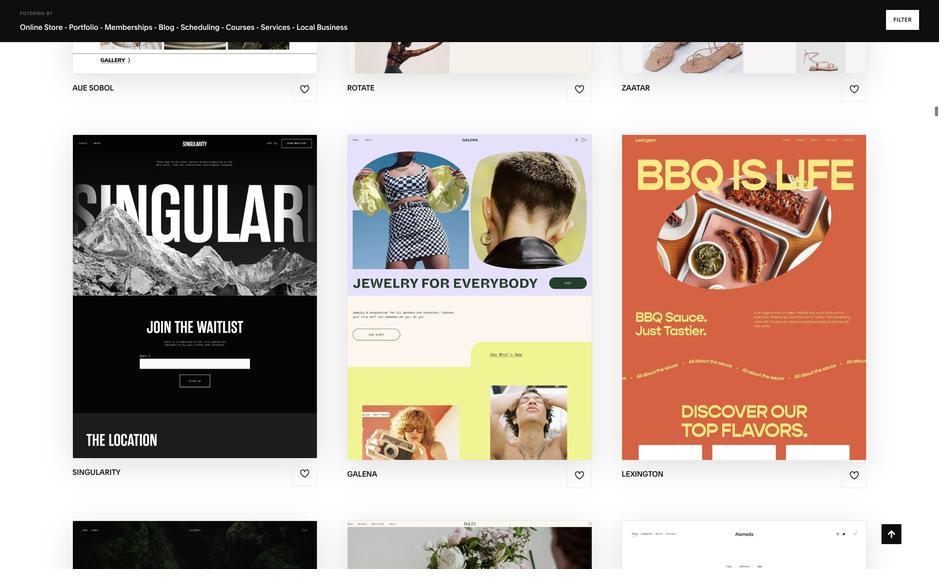 Task type: locate. For each thing, give the bounding box(es) containing it.
rotate image
[[348, 0, 592, 74]]

back to top image
[[887, 529, 897, 539]]

with inside button
[[448, 280, 471, 290]]

2 horizontal spatial start
[[687, 280, 714, 290]]

add aue sobol to your favorites list image
[[300, 84, 310, 94]]

lexington
[[741, 280, 793, 290], [622, 470, 664, 479]]

with for galena
[[448, 280, 471, 290]]

start inside button
[[133, 279, 160, 289]]

start for start with lexington
[[687, 280, 714, 290]]

2 horizontal spatial with
[[716, 280, 739, 290]]

4 - from the left
[[176, 23, 179, 32]]

singularity image
[[73, 135, 317, 458]]

scheduling
[[181, 23, 220, 32]]

0 vertical spatial singularity
[[188, 279, 247, 289]]

galena image
[[348, 135, 592, 460]]

with for lexington
[[716, 280, 739, 290]]

add singularity to your favorites list image
[[300, 469, 310, 479]]

- left local at the top left of the page
[[292, 23, 295, 32]]

online store - portfolio - memberships - blog - scheduling - courses - services - local business
[[20, 23, 348, 32]]

aue
[[72, 83, 87, 92]]

singularity inside button
[[188, 279, 247, 289]]

- left blog
[[154, 23, 157, 32]]

with
[[162, 279, 185, 289], [448, 280, 471, 290], [716, 280, 739, 290]]

store
[[44, 23, 63, 32]]

start inside start with galena button
[[419, 280, 446, 290]]

start inside start with lexington button
[[687, 280, 714, 290]]

1 horizontal spatial lexington
[[741, 280, 793, 290]]

filter button
[[886, 10, 919, 30]]

1 horizontal spatial with
[[448, 280, 471, 290]]

1 horizontal spatial galena
[[474, 280, 511, 290]]

- right the courses
[[256, 23, 259, 32]]

- left the courses
[[221, 23, 224, 32]]

1 horizontal spatial start
[[419, 280, 446, 290]]

galena inside button
[[474, 280, 511, 290]]

services
[[261, 23, 290, 32]]

add lexington to your favorites list image
[[849, 471, 859, 481]]

start with singularity button
[[133, 272, 257, 297]]

filtering by
[[20, 11, 53, 16]]

0 horizontal spatial with
[[162, 279, 185, 289]]

with for singularity
[[162, 279, 185, 289]]

0 vertical spatial galena
[[474, 280, 511, 290]]

start
[[133, 279, 160, 289], [419, 280, 446, 290], [687, 280, 714, 290]]

0 vertical spatial lexington
[[741, 280, 793, 290]]

start with galena
[[419, 280, 511, 290]]

1 vertical spatial singularity
[[186, 296, 246, 307]]

alameda image
[[622, 521, 866, 569]]

start with galena button
[[419, 273, 520, 297]]

0 horizontal spatial start
[[133, 279, 160, 289]]

aue sobol
[[72, 83, 114, 92]]

memberships
[[105, 23, 152, 32]]

0 horizontal spatial galena
[[347, 470, 377, 479]]

sobol
[[89, 83, 114, 92]]

start for start with galena
[[419, 280, 446, 290]]

- right "portfolio"
[[100, 23, 103, 32]]

business
[[317, 23, 348, 32]]

- right blog
[[176, 23, 179, 32]]

3 - from the left
[[154, 23, 157, 32]]

start with lexington
[[687, 280, 793, 290]]

online
[[20, 23, 43, 32]]

aue sobol image
[[73, 0, 317, 74]]

filtering
[[20, 11, 45, 16]]

-
[[64, 23, 67, 32], [100, 23, 103, 32], [154, 23, 157, 32], [176, 23, 179, 32], [221, 23, 224, 32], [256, 23, 259, 32], [292, 23, 295, 32]]

galena
[[474, 280, 511, 290], [347, 470, 377, 479]]

1 vertical spatial lexington
[[622, 470, 664, 479]]

- right the store
[[64, 23, 67, 32]]

singularity
[[188, 279, 247, 289], [186, 296, 246, 307], [72, 468, 121, 477]]

mycelium image
[[73, 521, 317, 569]]



Task type: vqa. For each thing, say whether or not it's contained in the screenshot.
Personal & CV option
no



Task type: describe. For each thing, give the bounding box(es) containing it.
local
[[297, 23, 315, 32]]

1 vertical spatial galena
[[347, 470, 377, 479]]

lexington image
[[622, 135, 866, 460]]

add zaatar to your favorites list image
[[849, 84, 859, 94]]

0 horizontal spatial lexington
[[622, 470, 664, 479]]

start for start with singularity
[[133, 279, 160, 289]]

portfolio
[[69, 23, 98, 32]]

2 vertical spatial singularity
[[72, 468, 121, 477]]

start with lexington button
[[687, 273, 802, 297]]

zaatar image
[[622, 0, 866, 74]]

filter
[[894, 16, 912, 23]]

lexington inside start with lexington button
[[741, 280, 793, 290]]

2 - from the left
[[100, 23, 103, 32]]

start with singularity
[[133, 279, 247, 289]]

hales image
[[348, 521, 592, 569]]

add galena to your favorites list image
[[575, 471, 585, 481]]

1 - from the left
[[64, 23, 67, 32]]

rotate
[[347, 83, 375, 92]]

preview singularity
[[144, 296, 246, 307]]

by
[[46, 11, 53, 16]]

add rotate to your favorites list image
[[575, 84, 585, 94]]

blog
[[159, 23, 174, 32]]

6 - from the left
[[256, 23, 259, 32]]

7 - from the left
[[292, 23, 295, 32]]

courses
[[226, 23, 255, 32]]

preview singularity link
[[144, 289, 246, 314]]

preview
[[144, 296, 184, 307]]

zaatar
[[622, 83, 650, 92]]

5 - from the left
[[221, 23, 224, 32]]



